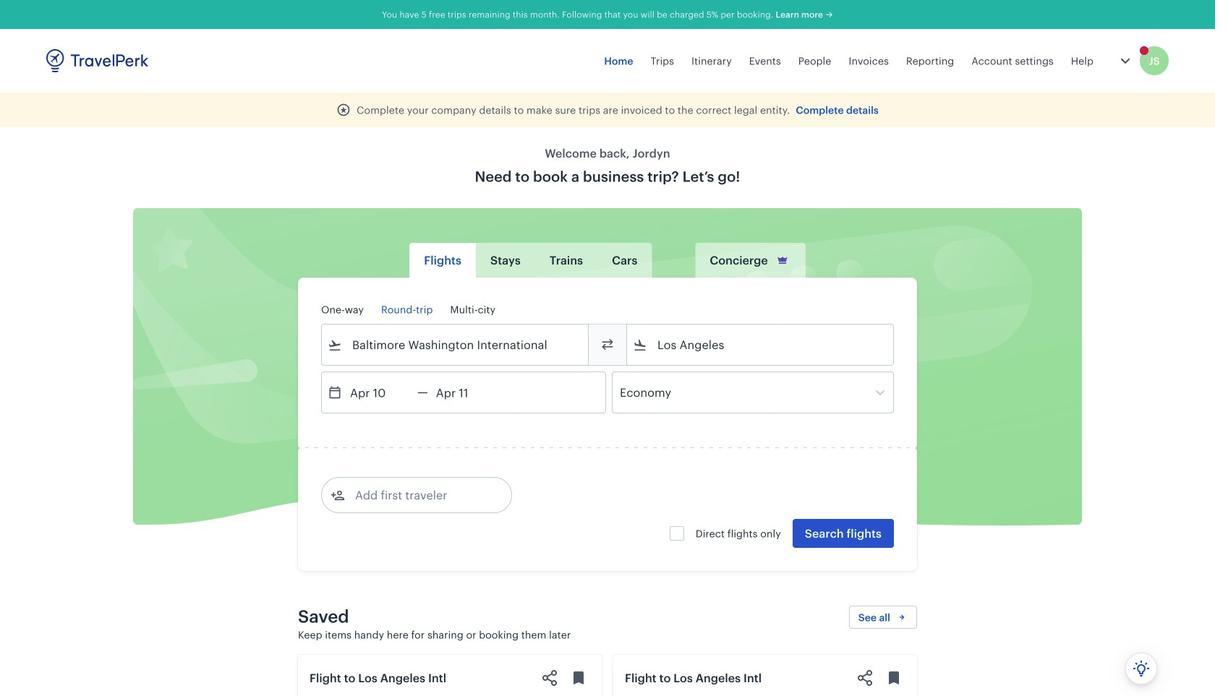 Task type: describe. For each thing, give the bounding box(es) containing it.
Return text field
[[428, 373, 503, 413]]

Add first traveler search field
[[345, 484, 496, 507]]

To search field
[[647, 333, 875, 357]]



Task type: locate. For each thing, give the bounding box(es) containing it.
Depart text field
[[342, 373, 417, 413]]

From search field
[[342, 333, 569, 357]]



